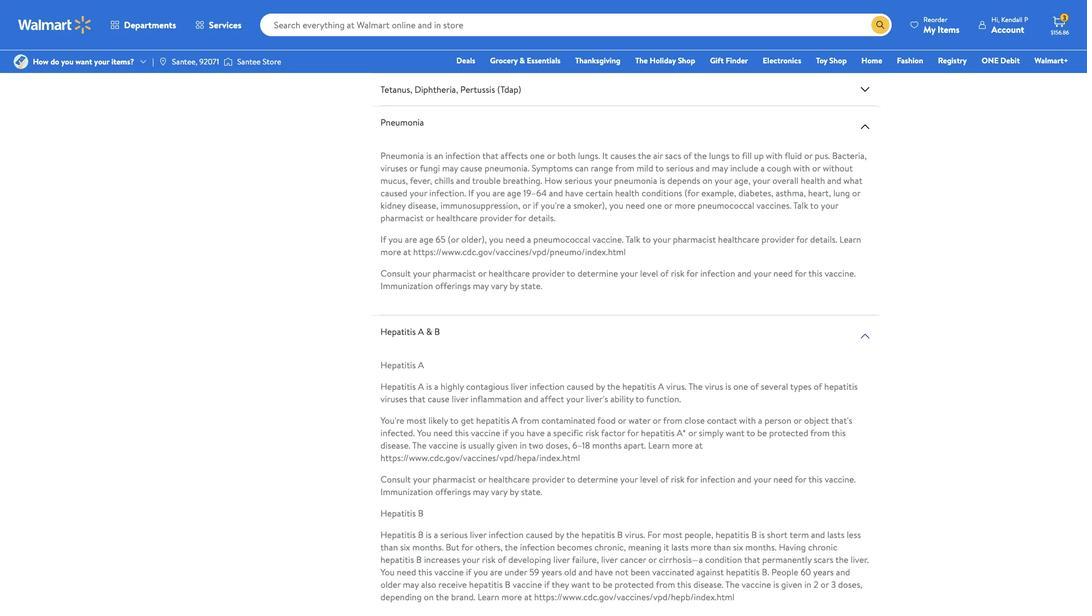 Task type: locate. For each thing, give the bounding box(es) containing it.
1 horizontal spatial be
[[758, 427, 767, 440]]

3 vary from the top
[[491, 486, 508, 498]]

if inside pneumonia is an infection that affects one or both lungs. it causes the air sacs of the lungs to fill up with fluid or pus. bacteria, viruses or fungi may cause pneumonia. symptoms can range from mild to serious and may include a cough with or without mucus, fever, chills and trouble breathing. how serious your pneumonia is depends on your age, your overall health and what caused your infection. if you are age 19–64 and have certain health conditions (for example, diabetes, asthma, heart, lung or kidney disease, immunosuppression, or if you're a smoker), you need one or more pneumococcal vaccines. talk to your pharmacist or healthcare provider for details.
[[468, 187, 474, 199]]

1 vertical spatial caused
[[567, 381, 594, 393]]

2 vertical spatial that
[[744, 554, 760, 566]]

kendall
[[1002, 14, 1023, 24]]

vary down https://www.cdc.gov/vaccines/vpd/hepa/index.html
[[491, 486, 508, 498]]

tetanus, diphtheria, pertussis (tdap)
[[381, 83, 521, 96]]

healthcare inside if you are age 65 (or older), you need a pneumococcal vaccine. talk to your pharmacist healthcare provider for details. learn more at https://www.cdc.gov/vaccines/vpd/pneumo/index.html
[[718, 233, 760, 246]]

hepatitis left 'b.'
[[726, 566, 760, 579]]

offerings down (or
[[435, 280, 471, 292]]

provider inside if you are age 65 (or older), you need a pneumococcal vaccine. talk to your pharmacist healthcare provider for details. learn more at https://www.cdc.gov/vaccines/vpd/pneumo/index.html
[[762, 233, 795, 246]]

are left 65
[[405, 233, 417, 246]]

by inside hepatitis a is a highly contagious liver infection caused by the hepatitis a virus. the virus is one of several types of hepatitis viruses that cause liver inflammation and affect your liver's ability to function.
[[596, 381, 605, 393]]

0 vertical spatial cause
[[460, 162, 482, 175]]

a inside hepatitis a is a highly contagious liver infection caused by the hepatitis a virus. the virus is one of several types of hepatitis viruses that cause liver inflammation and affect your liver's ability to function.
[[434, 381, 439, 393]]

1 vertical spatial state.
[[521, 280, 543, 292]]

if inside pneumonia is an infection that affects one or both lungs. it causes the air sacs of the lungs to fill up with fluid or pus. bacteria, viruses or fungi may cause pneumonia. symptoms can range from mild to serious and may include a cough with or without mucus, fever, chills and trouble breathing. how serious your pneumonia is depends on your age, your overall health and what caused your infection. if you are age 19–64 and have certain health conditions (for example, diabetes, asthma, heart, lung or kidney disease, immunosuppression, or if you're a smoker), you need one or more pneumococcal vaccines. talk to your pharmacist or healthcare provider for details.
[[533, 199, 539, 212]]

details. down '19–64'
[[529, 212, 556, 224]]

1 vertical spatial level
[[640, 267, 658, 280]]

increases
[[424, 554, 460, 566]]

0 vertical spatial disease.
[[381, 440, 411, 452]]

$156.86
[[1051, 28, 1070, 36]]

fashion link
[[892, 54, 929, 67]]

not
[[615, 566, 629, 579]]

1 horizontal spatial if
[[468, 187, 474, 199]]

home
[[862, 55, 883, 66]]

may
[[473, 5, 489, 17], [442, 162, 458, 175], [712, 162, 728, 175], [473, 280, 489, 292], [473, 486, 489, 498], [403, 579, 419, 591]]

than
[[381, 542, 398, 554], [714, 542, 731, 554]]

0 horizontal spatial details.
[[529, 212, 556, 224]]

details. inside pneumonia is an infection that affects one or both lungs. it causes the air sacs of the lungs to fill up with fluid or pus. bacteria, viruses or fungi may cause pneumonia. symptoms can range from mild to serious and may include a cough with or without mucus, fever, chills and trouble breathing. how serious your pneumonia is depends on your age, your overall health and what caused your infection. if you are age 19–64 and have certain health conditions (for example, diabetes, asthma, heart, lung or kidney disease, immunosuppression, or if you're a smoker), you need one or more pneumococcal vaccines. talk to your pharmacist or healthcare provider for details.
[[529, 212, 556, 224]]

developing
[[508, 554, 551, 566]]

certain
[[586, 187, 613, 199]]

from right been
[[656, 579, 675, 591]]

1 horizontal spatial &
[[520, 55, 525, 66]]

liver up get at the left
[[452, 393, 469, 406]]

for inside hepatitis b is a serious liver infection caused by the hepatitis b virus. for most people, hepatitis b is short term and lasts less than six months. but for others, the infection becomes chronic, meaning it lasts more than six months. having chronic hepatitis b increases your risk of developing liver failure, liver cancer or cirrhosis—a condition that permanently scars the liver. you need this vaccine if you are under 59 years old and have not been vaccinated against hepatitis b. people 60 years and older may also receive hepatitis b vaccine if they want to be protected from this disease. the vaccine is given in 2 or 3 doses, depending on the brand. learn more at https://www.cdc.gov/vaccines/vpd/hepb/index.html
[[462, 542, 473, 554]]

0 vertical spatial consult your pharmacist or healthcare provider to determine your level of risk for infection and your need for this vaccine. immunization offerings may vary by state.
[[381, 0, 856, 17]]

1 vertical spatial how
[[545, 175, 563, 187]]

2 horizontal spatial one
[[734, 381, 748, 393]]

2 level from the top
[[640, 267, 658, 280]]

to
[[567, 0, 575, 5], [732, 150, 740, 162], [656, 162, 664, 175], [810, 199, 819, 212], [643, 233, 651, 246], [567, 267, 575, 280], [636, 393, 644, 406], [450, 415, 459, 427], [747, 427, 755, 440], [567, 474, 575, 486], [592, 579, 601, 591]]

pus.
[[815, 150, 830, 162]]

0 horizontal spatial one
[[530, 150, 545, 162]]

1 horizontal spatial in
[[805, 579, 812, 591]]

virus. left virus
[[667, 381, 687, 393]]

0 vertical spatial caused
[[381, 187, 408, 199]]

1 horizontal spatial age
[[507, 187, 521, 199]]

a down '19–64'
[[527, 233, 531, 246]]

your inside hepatitis b is a serious liver infection caused by the hepatitis b virus. for most people, hepatitis b is short term and lasts less than six months. but for others, the infection becomes chronic, meaning it lasts more than six months. having chronic hepatitis b increases your risk of developing liver failure, liver cancer or cirrhosis—a condition that permanently scars the liver. you need this vaccine if you are under 59 years old and have not been vaccinated against hepatitis b. people 60 years and older may also receive hepatitis b vaccine if they want to be protected from this disease. the vaccine is given in 2 or 3 doses, depending on the brand. learn more at https://www.cdc.gov/vaccines/vpd/hepb/index.html
[[462, 554, 480, 566]]

0 horizontal spatial doses,
[[546, 440, 570, 452]]

or down older),
[[478, 267, 486, 280]]

2 consult your pharmacist or healthcare provider to determine your level of risk for infection and your need for this vaccine. immunization offerings may vary by state. from the top
[[381, 267, 856, 292]]

have inside pneumonia is an infection that affects one or both lungs. it causes the air sacs of the lungs to fill up with fluid or pus. bacteria, viruses or fungi may cause pneumonia. symptoms can range from mild to serious and may include a cough with or without mucus, fever, chills and trouble breathing. how serious your pneumonia is depends on your age, your overall health and what caused your infection. if you are age 19–64 and have certain health conditions (for example, diabetes, asthma, heart, lung or kidney disease, immunosuppression, or if you're a smoker), you need one or more pneumococcal vaccines. talk to your pharmacist or healthcare provider for details.
[[565, 187, 584, 199]]

1 pneumonia from the top
[[381, 116, 424, 129]]

hepatitis
[[381, 326, 416, 338], [381, 359, 416, 372], [381, 381, 416, 393], [381, 508, 416, 520], [381, 529, 416, 542]]

caused
[[381, 187, 408, 199], [567, 381, 594, 393], [526, 529, 553, 542]]

one debit link
[[977, 54, 1025, 67]]

1 vertical spatial one
[[647, 199, 662, 212]]

2 months. from the left
[[746, 542, 777, 554]]

2 horizontal spatial want
[[726, 427, 745, 440]]

causes
[[610, 150, 636, 162]]

1 vertical spatial doses,
[[838, 579, 863, 591]]

pneumonia for pneumonia is an infection that affects one or both lungs. it causes the air sacs of the lungs to fill up with fluid or pus. bacteria, viruses or fungi may cause pneumonia. symptoms can range from mild to serious and may include a cough with or without mucus, fever, chills and trouble breathing. how serious your pneumonia is depends on your age, your overall health and what caused your infection. if you are age 19–64 and have certain health conditions (for example, diabetes, asthma, heart, lung or kidney disease, immunosuppression, or if you're a smoker), you need one or more pneumococcal vaccines. talk to your pharmacist or healthcare provider for details.
[[381, 150, 424, 162]]

caused inside hepatitis a is a highly contagious liver infection caused by the hepatitis a virus. the virus is one of several types of hepatitis viruses that cause liver inflammation and affect your liver's ability to function.
[[567, 381, 594, 393]]

with inside you're most likely to get hepatitis a from contaminated food or water or from close contact with a person or object that's infected. you need this vaccine if you have a specific risk factor for hepatitis a* or simply want to be protected from this disease. the vaccine is usually given in two doses, 6–18 months apart. learn more at https://www.cdc.gov/vaccines/vpd/hepa/index.html
[[739, 415, 756, 427]]

0 vertical spatial one
[[530, 150, 545, 162]]

cough
[[767, 162, 791, 175]]

of
[[661, 0, 669, 5], [684, 150, 692, 162], [661, 267, 669, 280], [751, 381, 759, 393], [814, 381, 822, 393], [661, 474, 669, 486], [498, 554, 506, 566]]

hepatitis a & b
[[381, 326, 440, 338]]

2 than from the left
[[714, 542, 731, 554]]

lungs
[[709, 150, 730, 162]]

2 vary from the top
[[491, 280, 508, 292]]

1 immunization from the top
[[381, 5, 433, 17]]

you left two
[[510, 427, 525, 440]]

0 horizontal spatial six
[[400, 542, 410, 554]]

2 vertical spatial vary
[[491, 486, 508, 498]]

to right ability
[[636, 393, 644, 406]]

3 state. from the top
[[521, 486, 543, 498]]

vaccines.
[[757, 199, 792, 212]]

shop
[[678, 55, 695, 66], [830, 55, 847, 66]]

or right lung
[[852, 187, 861, 199]]

given
[[497, 440, 518, 452], [781, 579, 802, 591]]

serious up increases
[[440, 529, 468, 542]]

pharmacist inside pneumonia is an infection that affects one or both lungs. it causes the air sacs of the lungs to fill up with fluid or pus. bacteria, viruses or fungi may cause pneumonia. symptoms can range from mild to serious and may include a cough with or without mucus, fever, chills and trouble breathing. how serious your pneumonia is depends on your age, your overall health and what caused your infection. if you are age 19–64 and have certain health conditions (for example, diabetes, asthma, heart, lung or kidney disease, immunosuppression, or if you're a smoker), you need one or more pneumococcal vaccines. talk to your pharmacist or healthcare provider for details.
[[381, 212, 424, 224]]

years
[[542, 566, 562, 579], [813, 566, 834, 579]]

fungi
[[420, 162, 440, 175]]

and inside hepatitis a is a highly contagious liver infection caused by the hepatitis a virus. the virus is one of several types of hepatitis viruses that cause liver inflammation and affect your liver's ability to function.
[[524, 393, 538, 406]]

0 horizontal spatial 3
[[831, 579, 836, 591]]

3 level from the top
[[640, 474, 658, 486]]

3 right "2"
[[831, 579, 836, 591]]

1 vertical spatial age
[[420, 233, 434, 246]]

2 horizontal spatial at
[[695, 440, 703, 452]]

age inside pneumonia is an infection that affects one or both lungs. it causes the air sacs of the lungs to fill up with fluid or pus. bacteria, viruses or fungi may cause pneumonia. symptoms can range from mild to serious and may include a cough with or without mucus, fever, chills and trouble breathing. how serious your pneumonia is depends on your age, your overall health and what caused your infection. if you are age 19–64 and have certain health conditions (for example, diabetes, asthma, heart, lung or kidney disease, immunosuppression, or if you're a smoker), you need one or more pneumococcal vaccines. talk to your pharmacist or healthcare provider for details.
[[507, 187, 521, 199]]

a down hepatitis a & b
[[418, 359, 424, 372]]

learn down lung
[[840, 233, 862, 246]]

object
[[804, 415, 829, 427]]

caused inside hepatitis b is a serious liver infection caused by the hepatitis b virus. for most people, hepatitis b is short term and lasts less than six months. but for others, the infection becomes chronic, meaning it lasts more than six months. having chronic hepatitis b increases your risk of developing liver failure, liver cancer or cirrhosis—a condition that permanently scars the liver. you need this vaccine if you are under 59 years old and have not been vaccinated against hepatitis b. people 60 years and older may also receive hepatitis b vaccine if they want to be protected from this disease. the vaccine is given in 2 or 3 doses, depending on the brand. learn more at https://www.cdc.gov/vaccines/vpd/hepb/index.html
[[526, 529, 553, 542]]

2 offerings from the top
[[435, 280, 471, 292]]

 image right the |
[[158, 57, 168, 66]]

1 vertical spatial most
[[663, 529, 683, 542]]

0 vertical spatial you
[[417, 427, 431, 440]]

than down hepatitis b
[[381, 542, 398, 554]]

finder
[[726, 55, 748, 66]]

my
[[924, 23, 936, 35]]

3 consult from the top
[[381, 474, 411, 486]]

you inside you're most likely to get hepatitis a from contaminated food or water or from close contact with a person or object that's infected. you need this vaccine if you have a specific risk factor for hepatitis a* or simply want to be protected from this disease. the vaccine is usually given in two doses, 6–18 months apart. learn more at https://www.cdc.gov/vaccines/vpd/hepa/index.html
[[417, 427, 431, 440]]

talk
[[794, 199, 808, 212], [626, 233, 641, 246]]

most inside hepatitis b is a serious liver infection caused by the hepatitis b virus. for most people, hepatitis b is short term and lasts less than six months. but for others, the infection becomes chronic, meaning it lasts more than six months. having chronic hepatitis b increases your risk of developing liver failure, liver cancer or cirrhosis—a condition that permanently scars the liver. you need this vaccine if you are under 59 years old and have not been vaccinated against hepatitis b. people 60 years and older may also receive hepatitis b vaccine if they want to be protected from this disease. the vaccine is given in 2 or 3 doses, depending on the brand. learn more at https://www.cdc.gov/vaccines/vpd/hepb/index.html
[[663, 529, 683, 542]]

cause right the chills
[[460, 162, 482, 175]]

are inside if you are age 65 (or older), you need a pneumococcal vaccine. talk to your pharmacist healthcare provider for details. learn more at https://www.cdc.gov/vaccines/vpd/pneumo/index.html
[[405, 233, 417, 246]]

0 vertical spatial age
[[507, 187, 521, 199]]

3 determine from the top
[[578, 474, 618, 486]]

determine up walmart site-wide search box
[[578, 0, 618, 5]]

more inside pneumonia is an infection that affects one or both lungs. it causes the air sacs of the lungs to fill up with fluid or pus. bacteria, viruses or fungi may cause pneumonia. symptoms can range from mild to serious and may include a cough with or without mucus, fever, chills and trouble breathing. how serious your pneumonia is depends on your age, your overall health and what caused your infection. if you are age 19–64 and have certain health conditions (for example, diabetes, asthma, heart, lung or kidney disease, immunosuppression, or if you're a smoker), you need one or more pneumococcal vaccines. talk to your pharmacist or healthcare provider for details.
[[675, 199, 696, 212]]

0 vertical spatial have
[[565, 187, 584, 199]]

1 vertical spatial want
[[726, 427, 745, 440]]

0 horizontal spatial you
[[381, 566, 395, 579]]

0 horizontal spatial learn
[[478, 591, 499, 604]]

1 horizontal spatial doses,
[[838, 579, 863, 591]]

affect
[[541, 393, 564, 406]]

is left usually
[[460, 440, 466, 452]]

your
[[413, 0, 431, 5], [620, 0, 638, 5], [754, 0, 772, 5], [94, 56, 110, 67], [595, 175, 612, 187], [715, 175, 732, 187], [753, 175, 770, 187], [410, 187, 427, 199], [821, 199, 839, 212], [653, 233, 671, 246], [413, 267, 431, 280], [620, 267, 638, 280], [754, 267, 772, 280], [566, 393, 584, 406], [413, 474, 431, 486], [620, 474, 638, 486], [754, 474, 772, 486], [462, 554, 480, 566]]

0 vertical spatial that
[[483, 150, 499, 162]]

asthma,
[[776, 187, 806, 199]]

hepatitis b
[[381, 508, 424, 520]]

at
[[403, 246, 411, 258], [695, 440, 703, 452], [524, 591, 532, 604]]

2 immunization from the top
[[381, 280, 433, 292]]

the inside hepatitis a is a highly contagious liver infection caused by the hepatitis a virus. the virus is one of several types of hepatitis viruses that cause liver inflammation and affect your liver's ability to function.
[[607, 381, 620, 393]]

2 vertical spatial one
[[734, 381, 748, 393]]

have inside hepatitis b is a serious liver infection caused by the hepatitis b virus. for most people, hepatitis b is short term and lasts less than six months. but for others, the infection becomes chronic, meaning it lasts more than six months. having chronic hepatitis b increases your risk of developing liver failure, liver cancer or cirrhosis—a condition that permanently scars the liver. you need this vaccine if you are under 59 years old and have not been vaccinated against hepatitis b. people 60 years and older may also receive hepatitis b vaccine if they want to be protected from this disease. the vaccine is given in 2 or 3 doses, depending on the brand. learn more at https://www.cdc.gov/vaccines/vpd/hepb/index.html
[[595, 566, 613, 579]]

details. down heart,
[[810, 233, 838, 246]]

virus
[[465, 50, 485, 63]]

2 vertical spatial are
[[490, 566, 503, 579]]

given right usually
[[497, 440, 518, 452]]

1 horizontal spatial given
[[781, 579, 802, 591]]

1 vertical spatial at
[[695, 440, 703, 452]]

1 vertical spatial consult
[[381, 267, 411, 280]]

pneumococcal down you're
[[534, 233, 591, 246]]

affects
[[501, 150, 528, 162]]

more
[[675, 199, 696, 212], [381, 246, 401, 258], [672, 440, 693, 452], [691, 542, 712, 554], [502, 591, 522, 604]]

how left do
[[33, 56, 49, 67]]

months. left but
[[412, 542, 444, 554]]

0 vertical spatial at
[[403, 246, 411, 258]]

on left receive at left
[[424, 591, 434, 604]]

2 horizontal spatial with
[[794, 162, 810, 175]]

close
[[685, 415, 705, 427]]

protected inside hepatitis b is a serious liver infection caused by the hepatitis b virus. for most people, hepatitis b is short term and lasts less than six months. but for others, the infection becomes chronic, meaning it lasts more than six months. having chronic hepatitis b increases your risk of developing liver failure, liver cancer or cirrhosis—a condition that permanently scars the liver. you need this vaccine if you are under 59 years old and have not been vaccinated against hepatitis b. people 60 years and older may also receive hepatitis b vaccine if they want to be protected from this disease. the vaccine is given in 2 or 3 doses, depending on the brand. learn more at https://www.cdc.gov/vaccines/vpd/hepb/index.html
[[615, 579, 654, 591]]

meaning
[[628, 542, 662, 554]]

have left not
[[595, 566, 613, 579]]

with right cough
[[794, 162, 810, 175]]

electronics
[[763, 55, 801, 66]]

to left person in the bottom right of the page
[[747, 427, 755, 440]]

1 horizontal spatial want
[[571, 579, 590, 591]]

92071
[[199, 56, 219, 67]]

have
[[565, 187, 584, 199], [527, 427, 545, 440], [595, 566, 613, 579]]

1 hepatitis from the top
[[381, 326, 416, 338]]

you down others,
[[474, 566, 488, 579]]

liver
[[511, 381, 528, 393], [452, 393, 469, 406], [470, 529, 487, 542], [553, 554, 570, 566], [601, 554, 618, 566]]

essentials
[[527, 55, 561, 66]]

2 vertical spatial learn
[[478, 591, 499, 604]]

most left likely
[[407, 415, 426, 427]]

that left 'b.'
[[744, 554, 760, 566]]

1 viruses from the top
[[381, 162, 407, 175]]

search icon image
[[876, 20, 885, 29]]

virus.
[[667, 381, 687, 393], [625, 529, 645, 542]]

tetanus, diphtheria, pertussis (tdap) image
[[859, 83, 872, 96]]

protected down the cancer
[[615, 579, 654, 591]]

0 vertical spatial are
[[493, 187, 505, 199]]

age inside if you are age 65 (or older), you need a pneumococcal vaccine. talk to your pharmacist healthcare provider for details. learn more at https://www.cdc.gov/vaccines/vpd/pneumo/index.html
[[420, 233, 434, 246]]

1 horizontal spatial with
[[766, 150, 783, 162]]

0 vertical spatial 3
[[1063, 13, 1067, 22]]

what
[[844, 175, 863, 187]]

be
[[758, 427, 767, 440], [603, 579, 613, 591]]

lasts right the it
[[672, 542, 689, 554]]

0 vertical spatial doses,
[[546, 440, 570, 452]]

grocery
[[490, 55, 518, 66]]

others,
[[475, 542, 503, 554]]

0 horizontal spatial serious
[[440, 529, 468, 542]]

1 horizontal spatial 3
[[1063, 13, 1067, 22]]

2 six from the left
[[733, 542, 743, 554]]

immunization up respiratory
[[381, 5, 433, 17]]

in inside hepatitis b is a serious liver infection caused by the hepatitis b virus. for most people, hepatitis b is short term and lasts less than six months. but for others, the infection becomes chronic, meaning it lasts more than six months. having chronic hepatitis b increases your risk of developing liver failure, liver cancer or cirrhosis—a condition that permanently scars the liver. you need this vaccine if you are under 59 years old and have not been vaccinated against hepatitis b. people 60 years and older may also receive hepatitis b vaccine if they want to be protected from this disease. the vaccine is given in 2 or 3 doses, depending on the brand. learn more at https://www.cdc.gov/vaccines/vpd/hepb/index.html
[[805, 579, 812, 591]]

a left person in the bottom right of the page
[[758, 415, 763, 427]]

1 vertical spatial details.
[[810, 233, 838, 246]]

if left you're
[[533, 199, 539, 212]]

tetanus,
[[381, 83, 413, 96]]

healthcare down https://www.cdc.gov/vaccines/vpd/pneumo/index.html
[[489, 267, 530, 280]]

pharmacist down "mucus,"
[[381, 212, 424, 224]]

1 horizontal spatial how
[[545, 175, 563, 187]]

 image
[[14, 54, 28, 69]]

1 vertical spatial consult your pharmacist or healthcare provider to determine your level of risk for infection and your need for this vaccine. immunization offerings may vary by state.
[[381, 267, 856, 292]]

from inside pneumonia is an infection that affects one or both lungs. it causes the air sacs of the lungs to fill up with fluid or pus. bacteria, viruses or fungi may cause pneumonia. symptoms can range from mild to serious and may include a cough with or without mucus, fever, chills and trouble breathing. how serious your pneumonia is depends on your age, your overall health and what caused your infection. if you are age 19–64 and have certain health conditions (for example, diabetes, asthma, heart, lung or kidney disease, immunosuppression, or if you're a smoker), you need one or more pneumococcal vaccines. talk to your pharmacist or healthcare provider for details.
[[615, 162, 635, 175]]

apart.
[[624, 440, 646, 452]]

if right infection.
[[468, 187, 474, 199]]

six down hepatitis b
[[400, 542, 410, 554]]

virus. inside hepatitis b is a serious liver infection caused by the hepatitis b virus. for most people, hepatitis b is short term and lasts less than six months. but for others, the infection becomes chronic, meaning it lasts more than six months. having chronic hepatitis b increases your risk of developing liver failure, liver cancer or cirrhosis—a condition that permanently scars the liver. you need this vaccine if you are under 59 years old and have not been vaccinated against hepatitis b. people 60 years and older may also receive hepatitis b vaccine if they want to be protected from this disease. the vaccine is given in 2 or 3 doses, depending on the brand. learn more at https://www.cdc.gov/vaccines/vpd/hepb/index.html
[[625, 529, 645, 542]]

 image for santee store
[[224, 56, 233, 67]]

is right 'b.'
[[774, 579, 779, 591]]

learn right apart.
[[648, 440, 670, 452]]

0 horizontal spatial months.
[[412, 542, 444, 554]]

talk inside if you are age 65 (or older), you need a pneumococcal vaccine. talk to your pharmacist healthcare provider for details. learn more at https://www.cdc.gov/vaccines/vpd/pneumo/index.html
[[626, 233, 641, 246]]

want right they
[[571, 579, 590, 591]]

if up brand.
[[466, 566, 472, 579]]

2 vertical spatial consult your pharmacist or healthcare provider to determine your level of risk for infection and your need for this vaccine. immunization offerings may vary by state.
[[381, 474, 856, 498]]

0 horizontal spatial than
[[381, 542, 398, 554]]

more down depends
[[675, 199, 696, 212]]

1 vertical spatial vary
[[491, 280, 508, 292]]

2 horizontal spatial have
[[595, 566, 613, 579]]

5 hepatitis from the top
[[381, 529, 416, 542]]

in left two
[[520, 440, 527, 452]]

0 horizontal spatial years
[[542, 566, 562, 579]]

example,
[[702, 187, 736, 199]]

electronics link
[[758, 54, 807, 67]]

1 horizontal spatial details.
[[810, 233, 838, 246]]

1 vertical spatial cause
[[428, 393, 450, 406]]

consult your pharmacist or healthcare provider to determine your level of risk for infection and your need for this vaccine. immunization offerings may vary by state. down months
[[381, 474, 856, 498]]

0 vertical spatial most
[[407, 415, 426, 427]]

0 vertical spatial immunization
[[381, 5, 433, 17]]

by
[[510, 5, 519, 17], [510, 280, 519, 292], [596, 381, 605, 393], [510, 486, 519, 498], [555, 529, 564, 542]]

virus. left for
[[625, 529, 645, 542]]

are down pneumonia. on the top left
[[493, 187, 505, 199]]

1 horizontal spatial lasts
[[828, 529, 845, 542]]

cause
[[460, 162, 482, 175], [428, 393, 450, 406]]

infection.
[[429, 187, 466, 199]]

mucus,
[[381, 175, 408, 187]]

smoker),
[[574, 199, 607, 212]]

factor
[[601, 427, 625, 440]]

years right 60
[[813, 566, 834, 579]]

against
[[697, 566, 724, 579]]

hepatitis inside hepatitis b is a serious liver infection caused by the hepatitis b virus. for most people, hepatitis b is short term and lasts less than six months. but for others, the infection becomes chronic, meaning it lasts more than six months. having chronic hepatitis b increases your risk of developing liver failure, liver cancer or cirrhosis—a condition that permanently scars the liver. you need this vaccine if you are under 59 years old and have not been vaccinated against hepatitis b. people 60 years and older may also receive hepatitis b vaccine if they want to be protected from this disease. the vaccine is given in 2 or 3 doses, depending on the brand. learn more at https://www.cdc.gov/vaccines/vpd/hepb/index.html
[[381, 529, 416, 542]]

or right "2"
[[821, 579, 829, 591]]

hepatitis a & b image
[[859, 330, 872, 343]]

need
[[774, 0, 793, 5], [626, 199, 645, 212], [506, 233, 525, 246], [774, 267, 793, 280], [433, 427, 453, 440], [774, 474, 793, 486], [397, 566, 416, 579]]

store
[[263, 56, 281, 67]]

you inside hepatitis b is a serious liver infection caused by the hepatitis b virus. for most people, hepatitis b is short term and lasts less than six months. but for others, the infection becomes chronic, meaning it lasts more than six months. having chronic hepatitis b increases your risk of developing liver failure, liver cancer or cirrhosis—a condition that permanently scars the liver. you need this vaccine if you are under 59 years old and have not been vaccinated against hepatitis b. people 60 years and older may also receive hepatitis b vaccine if they want to be protected from this disease. the vaccine is given in 2 or 3 doses, depending on the brand. learn more at https://www.cdc.gov/vaccines/vpd/hepb/index.html
[[381, 566, 395, 579]]

1 vertical spatial immunization
[[381, 280, 433, 292]]

simply
[[699, 427, 724, 440]]

2 years from the left
[[813, 566, 834, 579]]

0 horizontal spatial cause
[[428, 393, 450, 406]]

0 vertical spatial level
[[640, 0, 658, 5]]

the up the food
[[607, 381, 620, 393]]

food
[[598, 415, 616, 427]]

(for
[[685, 187, 699, 199]]

Search search field
[[260, 14, 892, 36]]

want right the simply
[[726, 427, 745, 440]]

the
[[638, 150, 651, 162], [694, 150, 707, 162], [607, 381, 620, 393], [566, 529, 579, 542], [505, 542, 518, 554], [836, 554, 849, 566], [436, 591, 449, 604]]

hepatitis for hepatitis b
[[381, 508, 416, 520]]

1 horizontal spatial cause
[[460, 162, 482, 175]]

a left highly
[[434, 381, 439, 393]]

provider down two
[[532, 474, 565, 486]]

hepatitis left a*
[[641, 427, 675, 440]]

risk inside you're most likely to get hepatitis a from contaminated food or water or from close contact with a person or object that's infected. you need this vaccine if you have a specific risk factor for hepatitis a* or simply want to be protected from this disease. the vaccine is usually given in two doses, 6–18 months apart. learn more at https://www.cdc.gov/vaccines/vpd/hepa/index.html
[[586, 427, 599, 440]]

hepatitis a is a highly contagious liver infection caused by the hepatitis a virus. the virus is one of several types of hepatitis viruses that cause liver inflammation and affect your liver's ability to function.
[[381, 381, 858, 406]]

0 horizontal spatial pneumococcal
[[534, 233, 591, 246]]

diphtheria,
[[415, 83, 458, 96]]

years right 59
[[542, 566, 562, 579]]

respiratory
[[381, 50, 426, 63]]

2 hepatitis from the top
[[381, 359, 416, 372]]

learn inside you're most likely to get hepatitis a from contaminated food or water or from close contact with a person or object that's infected. you need this vaccine if you have a specific risk factor for hepatitis a* or simply want to be protected from this disease. the vaccine is usually given in two doses, 6–18 months apart. learn more at https://www.cdc.gov/vaccines/vpd/hepa/index.html
[[648, 440, 670, 452]]

1 horizontal spatial months.
[[746, 542, 777, 554]]

pharmacist down (for
[[673, 233, 716, 246]]

1 horizontal spatial caused
[[526, 529, 553, 542]]

1 horizontal spatial that
[[483, 150, 499, 162]]

a left but
[[434, 529, 438, 542]]

1 vertical spatial pneumococcal
[[534, 233, 591, 246]]

if down kidney at the left top of the page
[[381, 233, 386, 246]]

to down failure,
[[592, 579, 601, 591]]

if
[[468, 187, 474, 199], [381, 233, 386, 246]]

disease. inside you're most likely to get hepatitis a from contaminated food or water or from close contact with a person or object that's infected. you need this vaccine if you have a specific risk factor for hepatitis a* or simply want to be protected from this disease. the vaccine is usually given in two doses, 6–18 months apart. learn more at https://www.cdc.gov/vaccines/vpd/hepa/index.html
[[381, 440, 411, 452]]

1 than from the left
[[381, 542, 398, 554]]

caused right affect
[[567, 381, 594, 393]]

1 horizontal spatial years
[[813, 566, 834, 579]]

hepatitis left under at the left bottom of the page
[[469, 579, 503, 591]]

1 vertical spatial are
[[405, 233, 417, 246]]

doses, inside you're most likely to get hepatitis a from contaminated food or water or from close contact with a person or object that's infected. you need this vaccine if you have a specific risk factor for hepatitis a* or simply want to be protected from this disease. the vaccine is usually given in two doses, 6–18 months apart. learn more at https://www.cdc.gov/vaccines/vpd/hepa/index.html
[[546, 440, 570, 452]]

2 horizontal spatial caused
[[567, 381, 594, 393]]

serious
[[666, 162, 694, 175], [565, 175, 592, 187], [440, 529, 468, 542]]

are inside hepatitis b is a serious liver infection caused by the hepatitis b virus. for most people, hepatitis b is short term and lasts less than six months. but for others, the infection becomes chronic, meaning it lasts more than six months. having chronic hepatitis b increases your risk of developing liver failure, liver cancer or cirrhosis—a condition that permanently scars the liver. you need this vaccine if you are under 59 years old and have not been vaccinated against hepatitis b. people 60 years and older may also receive hepatitis b vaccine if they want to be protected from this disease. the vaccine is given in 2 or 3 doses, depending on the brand. learn more at https://www.cdc.gov/vaccines/vpd/hepb/index.html
[[490, 566, 503, 579]]

1 vertical spatial disease.
[[694, 579, 724, 591]]

1 horizontal spatial six
[[733, 542, 743, 554]]

0 horizontal spatial on
[[424, 591, 434, 604]]

1 vertical spatial viruses
[[381, 393, 407, 406]]

1 horizontal spatial most
[[663, 529, 683, 542]]

b
[[435, 326, 440, 338], [418, 508, 424, 520], [418, 529, 424, 542], [617, 529, 623, 542], [752, 529, 757, 542], [416, 554, 422, 566], [505, 579, 511, 591]]

on inside hepatitis b is a serious liver infection caused by the hepatitis b virus. for most people, hepatitis b is short term and lasts less than six months. but for others, the infection becomes chronic, meaning it lasts more than six months. having chronic hepatitis b increases your risk of developing liver failure, liver cancer or cirrhosis—a condition that permanently scars the liver. you need this vaccine if you are under 59 years old and have not been vaccinated against hepatitis b. people 60 years and older may also receive hepatitis b vaccine if they want to be protected from this disease. the vaccine is given in 2 or 3 doses, depending on the brand. learn more at https://www.cdc.gov/vaccines/vpd/hepb/index.html
[[424, 591, 434, 604]]

from left "that's"
[[811, 427, 830, 440]]

doses, down liver.
[[838, 579, 863, 591]]

or down infection.
[[426, 212, 434, 224]]

gift
[[710, 55, 724, 66]]

b.
[[762, 566, 770, 579]]

how
[[33, 56, 49, 67], [545, 175, 563, 187]]

protected inside you're most likely to get hepatitis a from contaminated food or water or from close contact with a person or object that's infected. you need this vaccine if you have a specific risk factor for hepatitis a* or simply want to be protected from this disease. the vaccine is usually given in two doses, 6–18 months apart. learn more at https://www.cdc.gov/vaccines/vpd/hepa/index.html
[[769, 427, 809, 440]]

health down the pus.
[[801, 175, 825, 187]]

2 viruses from the top
[[381, 393, 407, 406]]

to inside hepatitis b is a serious liver infection caused by the hepatitis b virus. for most people, hepatitis b is short term and lasts less than six months. but for others, the infection becomes chronic, meaning it lasts more than six months. having chronic hepatitis b increases your risk of developing liver failure, liver cancer or cirrhosis—a condition that permanently scars the liver. you need this vaccine if you are under 59 years old and have not been vaccinated against hepatitis b. people 60 years and older may also receive hepatitis b vaccine if they want to be protected from this disease. the vaccine is given in 2 or 3 doses, depending on the brand. learn more at https://www.cdc.gov/vaccines/vpd/hepb/index.html
[[592, 579, 601, 591]]

for inside you're most likely to get hepatitis a from contaminated food or water or from close contact with a person or object that's infected. you need this vaccine if you have a specific risk factor for hepatitis a* or simply want to be protected from this disease. the vaccine is usually given in two doses, 6–18 months apart. learn more at https://www.cdc.gov/vaccines/vpd/hepa/index.html
[[627, 427, 639, 440]]

most inside you're most likely to get hepatitis a from contaminated food or water or from close contact with a person or object that's infected. you need this vaccine if you have a specific risk factor for hepatitis a* or simply want to be protected from this disease. the vaccine is usually given in two doses, 6–18 months apart. learn more at https://www.cdc.gov/vaccines/vpd/hepa/index.html
[[407, 415, 426, 427]]

0 vertical spatial learn
[[840, 233, 862, 246]]

if inside you're most likely to get hepatitis a from contaminated food or water or from close contact with a person or object that's infected. you need this vaccine if you have a specific risk factor for hepatitis a* or simply want to be protected from this disease. the vaccine is usually given in two doses, 6–18 months apart. learn more at https://www.cdc.gov/vaccines/vpd/hepa/index.html
[[503, 427, 508, 440]]

0 horizontal spatial if
[[381, 233, 386, 246]]

you inside hepatitis b is a serious liver infection caused by the hepatitis b virus. for most people, hepatitis b is short term and lasts less than six months. but for others, the infection becomes chronic, meaning it lasts more than six months. having chronic hepatitis b increases your risk of developing liver failure, liver cancer or cirrhosis—a condition that permanently scars the liver. you need this vaccine if you are under 59 years old and have not been vaccinated against hepatitis b. people 60 years and older may also receive hepatitis b vaccine if they want to be protected from this disease. the vaccine is given in 2 or 3 doses, depending on the brand. learn more at https://www.cdc.gov/vaccines/vpd/hepb/index.html
[[474, 566, 488, 579]]

cause inside pneumonia is an infection that affects one or both lungs. it causes the air sacs of the lungs to fill up with fluid or pus. bacteria, viruses or fungi may cause pneumonia. symptoms can range from mild to serious and may include a cough with or without mucus, fever, chills and trouble breathing. how serious your pneumonia is depends on your age, your overall health and what caused your infection. if you are age 19–64 and have certain health conditions (for example, diabetes, asthma, heart, lung or kidney disease, immunosuppression, or if you're a smoker), you need one or more pneumococcal vaccines. talk to your pharmacist or healthcare provider for details.
[[460, 162, 482, 175]]

2 shop from the left
[[830, 55, 847, 66]]

3 hepatitis from the top
[[381, 381, 416, 393]]

need inside pneumonia is an infection that affects one or both lungs. it causes the air sacs of the lungs to fill up with fluid or pus. bacteria, viruses or fungi may cause pneumonia. symptoms can range from mild to serious and may include a cough with or without mucus, fever, chills and trouble breathing. how serious your pneumonia is depends on your age, your overall health and what caused your infection. if you are age 19–64 and have certain health conditions (for example, diabetes, asthma, heart, lung or kidney disease, immunosuppression, or if you're a smoker), you need one or more pneumococcal vaccines. talk to your pharmacist or healthcare provider for details.
[[626, 199, 645, 212]]

1 vertical spatial given
[[781, 579, 802, 591]]

2 vertical spatial consult
[[381, 474, 411, 486]]

offerings
[[435, 5, 471, 17], [435, 280, 471, 292], [435, 486, 471, 498]]

vaccine left people at the right
[[742, 579, 771, 591]]

0 horizontal spatial  image
[[158, 57, 168, 66]]

hepatitis inside hepatitis a is a highly contagious liver infection caused by the hepatitis a virus. the virus is one of several types of hepatitis viruses that cause liver inflammation and affect your liver's ability to function.
[[381, 381, 416, 393]]

1 vertical spatial protected
[[615, 579, 654, 591]]

with
[[766, 150, 783, 162], [794, 162, 810, 175], [739, 415, 756, 427]]

a for hepatitis a
[[418, 359, 424, 372]]

that inside pneumonia is an infection that affects one or both lungs. it causes the air sacs of the lungs to fill up with fluid or pus. bacteria, viruses or fungi may cause pneumonia. symptoms can range from mild to serious and may include a cough with or without mucus, fever, chills and trouble breathing. how serious your pneumonia is depends on your age, your overall health and what caused your infection. if you are age 19–64 and have certain health conditions (for example, diabetes, asthma, heart, lung or kidney disease, immunosuppression, or if you're a smoker), you need one or more pneumococcal vaccines. talk to your pharmacist or healthcare provider for details.
[[483, 150, 499, 162]]

or right the food
[[618, 415, 626, 427]]

how up you're
[[545, 175, 563, 187]]

0 vertical spatial viruses
[[381, 162, 407, 175]]

 image
[[224, 56, 233, 67], [158, 57, 168, 66]]

0 horizontal spatial that
[[409, 393, 426, 406]]

0 vertical spatial pneumococcal
[[698, 199, 755, 212]]

pneumonia inside pneumonia is an infection that affects one or both lungs. it causes the air sacs of the lungs to fill up with fluid or pus. bacteria, viruses or fungi may cause pneumonia. symptoms can range from mild to serious and may include a cough with or without mucus, fever, chills and trouble breathing. how serious your pneumonia is depends on your age, your overall health and what caused your infection. if you are age 19–64 and have certain health conditions (for example, diabetes, asthma, heart, lung or kidney disease, immunosuppression, or if you're a smoker), you need one or more pneumococcal vaccines. talk to your pharmacist or healthcare provider for details.
[[381, 150, 424, 162]]

2 vertical spatial offerings
[[435, 486, 471, 498]]

hepatitis for hepatitis a
[[381, 359, 416, 372]]

1 state. from the top
[[521, 5, 543, 17]]

provider up older),
[[480, 212, 513, 224]]

air
[[653, 150, 663, 162]]

1 years from the left
[[542, 566, 562, 579]]

a inside you're most likely to get hepatitis a from contaminated food or water or from close contact with a person or object that's infected. you need this vaccine if you have a specific risk factor for hepatitis a* or simply want to be protected from this disease. the vaccine is usually given in two doses, 6–18 months apart. learn more at https://www.cdc.gov/vaccines/vpd/hepa/index.html
[[512, 415, 518, 427]]

0 horizontal spatial talk
[[626, 233, 641, 246]]

risk
[[671, 0, 685, 5], [671, 267, 685, 280], [586, 427, 599, 440], [671, 474, 685, 486], [482, 554, 496, 566]]

2 pneumonia from the top
[[381, 150, 424, 162]]

shop right holiday
[[678, 55, 695, 66]]

a
[[418, 326, 424, 338], [418, 359, 424, 372], [418, 381, 424, 393], [658, 381, 664, 393], [512, 415, 518, 427]]

hepatitis for hepatitis a & b
[[381, 326, 416, 338]]

0 vertical spatial in
[[520, 440, 527, 452]]

is
[[426, 150, 432, 162], [660, 175, 665, 187], [426, 381, 432, 393], [726, 381, 731, 393], [460, 440, 466, 452], [426, 529, 432, 542], [759, 529, 765, 542], [774, 579, 779, 591]]

two
[[529, 440, 544, 452]]

1 vertical spatial pneumonia
[[381, 150, 424, 162]]

six right people,
[[733, 542, 743, 554]]

2 determine from the top
[[578, 267, 618, 280]]

0 horizontal spatial most
[[407, 415, 426, 427]]

doses,
[[546, 440, 570, 452], [838, 579, 863, 591]]

4 hepatitis from the top
[[381, 508, 416, 520]]

you down pneumonia. on the top left
[[476, 187, 491, 199]]

1 horizontal spatial you
[[417, 427, 431, 440]]

need inside if you are age 65 (or older), you need a pneumococcal vaccine. talk to your pharmacist healthcare provider for details. learn more at https://www.cdc.gov/vaccines/vpd/pneumo/index.html
[[506, 233, 525, 246]]

a down inflammation
[[512, 415, 518, 427]]

you right do
[[61, 56, 74, 67]]

viruses up you're
[[381, 393, 407, 406]]

short
[[767, 529, 788, 542]]

provider inside pneumonia is an infection that affects one or both lungs. it causes the air sacs of the lungs to fill up with fluid or pus. bacteria, viruses or fungi may cause pneumonia. symptoms can range from mild to serious and may include a cough with or without mucus, fever, chills and trouble breathing. how serious your pneumonia is depends on your age, your overall health and what caused your infection. if you are age 19–64 and have certain health conditions (for example, diabetes, asthma, heart, lung or kidney disease, immunosuppression, or if you're a smoker), you need one or more pneumococcal vaccines. talk to your pharmacist or healthcare provider for details.
[[480, 212, 513, 224]]



Task type: vqa. For each thing, say whether or not it's contained in the screenshot.
Virus. within the HEPATITIS A IS A HIGHLY CONTAGIOUS LIVER INFECTION CAUSED BY THE HEPATITIS A VIRUS. THE VIRUS IS ONE OF SEVERAL TYPES OF HEPATITIS VIRUSES THAT CAUSE LIVER INFLAMMATION AND AFFECT YOUR LIVER'S ABILITY TO FUNCTION.
yes



Task type: describe. For each thing, give the bounding box(es) containing it.
virus. inside hepatitis a is a highly contagious liver infection caused by the hepatitis a virus. the virus is one of several types of hepatitis viruses that cause liver inflammation and affect your liver's ability to function.
[[667, 381, 687, 393]]

lungs.
[[578, 150, 600, 162]]

viruses inside hepatitis a is a highly contagious liver infection caused by the hepatitis a virus. the virus is one of several types of hepatitis viruses that cause liver inflammation and affect your liver's ability to function.
[[381, 393, 407, 406]]

pneumonia image
[[859, 120, 872, 134]]

pneumococcal inside if you are age 65 (or older), you need a pneumococcal vaccine. talk to your pharmacist healthcare provider for details. learn more at https://www.cdc.gov/vaccines/vpd/pneumo/index.html
[[534, 233, 591, 246]]

3 consult your pharmacist or healthcare provider to determine your level of risk for infection and your need for this vaccine. immunization offerings may vary by state. from the top
[[381, 474, 856, 498]]

becomes
[[557, 542, 592, 554]]

or down https://www.cdc.gov/vaccines/vpd/hepa/index.html
[[478, 474, 486, 486]]

to left fill in the right of the page
[[732, 150, 740, 162]]

diabetes,
[[739, 187, 774, 199]]

under
[[505, 566, 527, 579]]

more up against
[[691, 542, 712, 554]]

0 horizontal spatial lasts
[[672, 542, 689, 554]]

function.
[[646, 393, 681, 406]]

walmart image
[[18, 16, 92, 34]]

without
[[823, 162, 853, 175]]

https://www.cdc.gov/vaccines/vpd/hepb/index.html
[[534, 591, 735, 604]]

hepatitis up failure,
[[582, 529, 615, 542]]

the left brand.
[[436, 591, 449, 604]]

1 six from the left
[[400, 542, 410, 554]]

0 horizontal spatial health
[[615, 187, 640, 199]]

19–64
[[523, 187, 547, 199]]

1 consult your pharmacist or healthcare provider to determine your level of risk for infection and your need for this vaccine. immunization offerings may vary by state. from the top
[[381, 0, 856, 17]]

hepatitis a
[[381, 359, 424, 372]]

3 immunization from the top
[[381, 486, 433, 498]]

or left (for
[[664, 199, 673, 212]]

the left lungs
[[694, 150, 707, 162]]

less
[[847, 529, 861, 542]]

want inside you're most likely to get hepatitis a from contaminated food or water or from close contact with a person or object that's infected. you need this vaccine if you have a specific risk factor for hepatitis a* or simply want to be protected from this disease. the vaccine is usually given in two doses, 6–18 months apart. learn more at https://www.cdc.gov/vaccines/vpd/hepa/index.html
[[726, 427, 745, 440]]

one debit
[[982, 55, 1020, 66]]

person
[[765, 415, 792, 427]]

hepatitis up water
[[623, 381, 656, 393]]

registry
[[938, 55, 967, 66]]

of inside pneumonia is an infection that affects one or both lungs. it causes the air sacs of the lungs to fill up with fluid or pus. bacteria, viruses or fungi may cause pneumonia. symptoms can range from mild to serious and may include a cough with or without mucus, fever, chills and trouble breathing. how serious your pneumonia is depends on your age, your overall health and what caused your infection. if you are age 19–64 and have certain health conditions (for example, diabetes, asthma, heart, lung or kidney disease, immunosuppression, or if you're a smoker), you need one or more pneumococcal vaccines. talk to your pharmacist or healthcare provider for details.
[[684, 150, 692, 162]]

may down https://www.cdc.gov/vaccines/vpd/hepa/index.html
[[473, 486, 489, 498]]

hepatitis up condition
[[716, 529, 749, 542]]

or left object
[[794, 415, 802, 427]]

from left close
[[663, 415, 683, 427]]

santee
[[237, 56, 261, 67]]

thanksgiving
[[575, 55, 621, 66]]

1 horizontal spatial serious
[[565, 175, 592, 187]]

hepatitis for hepatitis a is a highly contagious liver infection caused by the hepatitis a virus. the virus is one of several types of hepatitis viruses that cause liver inflammation and affect your liver's ability to function.
[[381, 381, 416, 393]]

in inside you're most likely to get hepatitis a from contaminated food or water or from close contact with a person or object that's infected. you need this vaccine if you have a specific risk factor for hepatitis a* or simply want to be protected from this disease. the vaccine is usually given in two doses, 6–18 months apart. learn more at https://www.cdc.gov/vaccines/vpd/hepa/index.html
[[520, 440, 527, 452]]

liver's
[[586, 393, 608, 406]]

pharmacist down https://www.cdc.gov/vaccines/vpd/hepa/index.html
[[433, 474, 476, 486]]

learn inside hepatitis b is a serious liver infection caused by the hepatitis b virus. for most people, hepatitis b is short term and lasts less than six months. but for others, the infection becomes chronic, meaning it lasts more than six months. having chronic hepatitis b increases your risk of developing liver failure, liver cancer or cirrhosis—a condition that permanently scars the liver. you need this vaccine if you are under 59 years old and have not been vaccinated against hepatitis b. people 60 years and older may also receive hepatitis b vaccine if they want to be protected from this disease. the vaccine is given in 2 or 3 doses, depending on the brand. learn more at https://www.cdc.gov/vaccines/vpd/hepb/index.html
[[478, 591, 499, 604]]

people,
[[685, 529, 714, 542]]

may down older),
[[473, 280, 489, 292]]

liver right but
[[470, 529, 487, 542]]

may right fungi
[[442, 162, 458, 175]]

toy shop link
[[811, 54, 852, 67]]

vaccine down likely
[[429, 440, 458, 452]]

1 shop from the left
[[678, 55, 695, 66]]

gift finder
[[710, 55, 748, 66]]

vaccine down but
[[435, 566, 464, 579]]

one inside hepatitis a is a highly contagious liver infection caused by the hepatitis a virus. the virus is one of several types of hepatitis viruses that cause liver inflammation and affect your liver's ability to function.
[[734, 381, 748, 393]]

or right a*
[[689, 427, 697, 440]]

0 vertical spatial want
[[75, 56, 92, 67]]

to left get at the left
[[450, 415, 459, 427]]

of inside hepatitis b is a serious liver infection caused by the hepatitis b virus. for most people, hepatitis b is short term and lasts less than six months. but for others, the infection becomes chronic, meaning it lasts more than six months. having chronic hepatitis b increases your risk of developing liver failure, liver cancer or cirrhosis—a condition that permanently scars the liver. you need this vaccine if you are under 59 years old and have not been vaccinated against hepatitis b. people 60 years and older may also receive hepatitis b vaccine if they want to be protected from this disease. the vaccine is given in 2 or 3 doses, depending on the brand. learn more at https://www.cdc.gov/vaccines/vpd/hepb/index.html
[[498, 554, 506, 566]]

1 consult from the top
[[381, 0, 411, 5]]

symptoms
[[532, 162, 573, 175]]

if left they
[[544, 579, 550, 591]]

months
[[592, 440, 622, 452]]

you're
[[541, 199, 565, 212]]

santee store
[[237, 56, 281, 67]]

serious inside hepatitis b is a serious liver infection caused by the hepatitis b virus. for most people, hepatitis b is short term and lasts less than six months. but for others, the infection becomes chronic, meaning it lasts more than six months. having chronic hepatitis b increases your risk of developing liver failure, liver cancer or cirrhosis—a condition that permanently scars the liver. you need this vaccine if you are under 59 years old and have not been vaccinated against hepatitis b. people 60 years and older may also receive hepatitis b vaccine if they want to be protected from this disease. the vaccine is given in 2 or 3 doses, depending on the brand. learn more at https://www.cdc.gov/vaccines/vpd/hepb/index.html
[[440, 529, 468, 542]]

on inside pneumonia is an infection that affects one or both lungs. it causes the air sacs of the lungs to fill up with fluid or pus. bacteria, viruses or fungi may cause pneumonia. symptoms can range from mild to serious and may include a cough with or without mucus, fever, chills and trouble breathing. how serious your pneumonia is depends on your age, your overall health and what caused your infection. if you are age 19–64 and have certain health conditions (for example, diabetes, asthma, heart, lung or kidney disease, immunosuppression, or if you're a smoker), you need one or more pneumococcal vaccines. talk to your pharmacist or healthcare provider for details.
[[703, 175, 713, 187]]

more inside if you are age 65 (or older), you need a pneumococcal vaccine. talk to your pharmacist healthcare provider for details. learn more at https://www.cdc.gov/vaccines/vpd/pneumo/index.html
[[381, 246, 401, 258]]

or left the pus.
[[804, 150, 813, 162]]

the inside hepatitis b is a serious liver infection caused by the hepatitis b virus. for most people, hepatitis b is short term and lasts less than six months. but for others, the infection becomes chronic, meaning it lasts more than six months. having chronic hepatitis b increases your risk of developing liver failure, liver cancer or cirrhosis—a condition that permanently scars the liver. you need this vaccine if you are under 59 years old and have not been vaccinated against hepatitis b. people 60 years and older may also receive hepatitis b vaccine if they want to be protected from this disease. the vaccine is given in 2 or 3 doses, depending on the brand. learn more at https://www.cdc.gov/vaccines/vpd/hepb/index.html
[[726, 579, 740, 591]]

the inside hepatitis a is a highly contagious liver infection caused by the hepatitis a virus. the virus is one of several types of hepatitis viruses that cause liver inflammation and affect your liver's ability to function.
[[689, 381, 703, 393]]

the up failure,
[[566, 529, 579, 542]]

is left but
[[426, 529, 432, 542]]

that inside hepatitis a is a highly contagious liver infection caused by the hepatitis a virus. the virus is one of several types of hepatitis viruses that cause liver inflammation and affect your liver's ability to function.
[[409, 393, 426, 406]]

or right water
[[653, 415, 661, 427]]

for inside pneumonia is an infection that affects one or both lungs. it causes the air sacs of the lungs to fill up with fluid or pus. bacteria, viruses or fungi may cause pneumonia. symptoms can range from mild to serious and may include a cough with or without mucus, fever, chills and trouble breathing. how serious your pneumonia is depends on your age, your overall health and what caused your infection. if you are age 19–64 and have certain health conditions (for example, diabetes, asthma, heart, lung or kidney disease, immunosuppression, or if you're a smoker), you need one or more pneumococcal vaccines. talk to your pharmacist or healthcare provider for details.
[[515, 212, 526, 224]]

account
[[992, 23, 1025, 35]]

or left without in the top right of the page
[[812, 162, 821, 175]]

to down 6–18 at the bottom of page
[[567, 474, 575, 486]]

virus
[[705, 381, 724, 393]]

have inside you're most likely to get hepatitis a from contaminated food or water or from close contact with a person or object that's infected. you need this vaccine if you have a specific risk factor for hepatitis a* or simply want to be protected from this disease. the vaccine is usually given in two doses, 6–18 months apart. learn more at https://www.cdc.gov/vaccines/vpd/hepa/index.html
[[527, 427, 545, 440]]

you down kidney at the left top of the page
[[389, 233, 403, 246]]

immunosuppression,
[[441, 199, 520, 212]]

is right virus
[[726, 381, 731, 393]]

the left liver.
[[836, 554, 849, 566]]

cancer
[[620, 554, 646, 566]]

infection inside hepatitis a is a highly contagious liver infection caused by the hepatitis a virus. the virus is one of several types of hepatitis viruses that cause liver inflammation and affect your liver's ability to function.
[[530, 381, 565, 393]]

from up two
[[520, 415, 539, 427]]

or down breathing.
[[523, 199, 531, 212]]

pertussis
[[460, 83, 495, 96]]

0 horizontal spatial how
[[33, 56, 49, 67]]

a for hepatitis a & b
[[418, 326, 424, 338]]

liver left failure,
[[553, 554, 570, 566]]

an
[[434, 150, 443, 162]]

given inside hepatitis b is a serious liver infection caused by the hepatitis b virus. for most people, hepatitis b is short term and lasts less than six months. but for others, the infection becomes chronic, meaning it lasts more than six months. having chronic hepatitis b increases your risk of developing liver failure, liver cancer or cirrhosis—a condition that permanently scars the liver. you need this vaccine if you are under 59 years old and have not been vaccinated against hepatitis b. people 60 years and older may also receive hepatitis b vaccine if they want to be protected from this disease. the vaccine is given in 2 or 3 doses, depending on the brand. learn more at https://www.cdc.gov/vaccines/vpd/hepb/index.html
[[781, 579, 802, 591]]

healthcare inside pneumonia is an infection that affects one or both lungs. it causes the air sacs of the lungs to fill up with fluid or pus. bacteria, viruses or fungi may cause pneumonia. symptoms can range from mild to serious and may include a cough with or without mucus, fever, chills and trouble breathing. how serious your pneumonia is depends on your age, your overall health and what caused your infection. if you are age 19–64 and have certain health conditions (for example, diabetes, asthma, heart, lung or kidney disease, immunosuppression, or if you're a smoker), you need one or more pneumococcal vaccines. talk to your pharmacist or healthcare provider for details.
[[436, 212, 478, 224]]

or up 'virus'
[[478, 0, 486, 5]]

doses, inside hepatitis b is a serious liver infection caused by the hepatitis b virus. for most people, hepatitis b is short term and lasts less than six months. but for others, the infection becomes chronic, meaning it lasts more than six months. having chronic hepatitis b increases your risk of developing liver failure, liver cancer or cirrhosis—a condition that permanently scars the liver. you need this vaccine if you are under 59 years old and have not been vaccinated against hepatitis b. people 60 years and older may also receive hepatitis b vaccine if they want to be protected from this disease. the vaccine is given in 2 or 3 doses, depending on the brand. learn more at https://www.cdc.gov/vaccines/vpd/hepb/index.html
[[838, 579, 863, 591]]

to down https://www.cdc.gov/vaccines/vpd/pneumo/index.html
[[567, 267, 575, 280]]

the inside you're most likely to get hepatitis a from contaminated food or water or from close contact with a person or object that's infected. you need this vaccine if you have a specific risk factor for hepatitis a* or simply want to be protected from this disease. the vaccine is usually given in two doses, 6–18 months apart. learn more at https://www.cdc.gov/vaccines/vpd/hepa/index.html
[[412, 440, 427, 452]]

details. inside if you are age 65 (or older), you need a pneumococcal vaccine. talk to your pharmacist healthcare provider for details. learn more at https://www.cdc.gov/vaccines/vpd/pneumo/index.html
[[810, 233, 838, 246]]

at inside you're most likely to get hepatitis a from contaminated food or water or from close contact with a person or object that's infected. you need this vaccine if you have a specific risk factor for hepatitis a* or simply want to be protected from this disease. the vaccine is usually given in two doses, 6–18 months apart. learn more at https://www.cdc.gov/vaccines/vpd/hepa/index.html
[[695, 440, 703, 452]]

be inside hepatitis b is a serious liver infection caused by the hepatitis b virus. for most people, hepatitis b is short term and lasts less than six months. but for others, the infection becomes chronic, meaning it lasts more than six months. having chronic hepatitis b increases your risk of developing liver failure, liver cancer or cirrhosis—a condition that permanently scars the liver. you need this vaccine if you are under 59 years old and have not been vaccinated against hepatitis b. people 60 years and older may also receive hepatitis b vaccine if they want to be protected from this disease. the vaccine is given in 2 or 3 doses, depending on the brand. learn more at https://www.cdc.gov/vaccines/vpd/hepb/index.html
[[603, 579, 613, 591]]

to inside if you are age 65 (or older), you need a pneumococcal vaccine. talk to your pharmacist healthcare provider for details. learn more at https://www.cdc.gov/vaccines/vpd/pneumo/index.html
[[643, 233, 651, 246]]

60
[[801, 566, 811, 579]]

is left short on the right bottom of the page
[[759, 529, 765, 542]]

that inside hepatitis b is a serious liver infection caused by the hepatitis b virus. for most people, hepatitis b is short term and lasts less than six months. but for others, the infection becomes chronic, meaning it lasts more than six months. having chronic hepatitis b increases your risk of developing liver failure, liver cancer or cirrhosis—a condition that permanently scars the liver. you need this vaccine if you are under 59 years old and have not been vaccinated against hepatitis b. people 60 years and older may also receive hepatitis b vaccine if they want to be protected from this disease. the vaccine is given in 2 or 3 doses, depending on the brand. learn more at https://www.cdc.gov/vaccines/vpd/hepb/index.html
[[744, 554, 760, 566]]

1 horizontal spatial health
[[801, 175, 825, 187]]

pneumonia for pneumonia
[[381, 116, 424, 129]]

disease. inside hepatitis b is a serious liver infection caused by the hepatitis b virus. for most people, hepatitis b is short term and lasts less than six months. but for others, the infection becomes chronic, meaning it lasts more than six months. having chronic hepatitis b increases your risk of developing liver failure, liver cancer or cirrhosis—a condition that permanently scars the liver. you need this vaccine if you are under 59 years old and have not been vaccinated against hepatitis b. people 60 years and older may also receive hepatitis b vaccine if they want to be protected from this disease. the vaccine is given in 2 or 3 doses, depending on the brand. learn more at https://www.cdc.gov/vaccines/vpd/hepb/index.html
[[694, 579, 724, 591]]

mild
[[637, 162, 654, 175]]

want inside hepatitis b is a serious liver infection caused by the hepatitis b virus. for most people, hepatitis b is short term and lasts less than six months. but for others, the infection becomes chronic, meaning it lasts more than six months. having chronic hepatitis b increases your risk of developing liver failure, liver cancer or cirrhosis—a condition that permanently scars the liver. you need this vaccine if you are under 59 years old and have not been vaccinated against hepatitis b. people 60 years and older may also receive hepatitis b vaccine if they want to be protected from this disease. the vaccine is given in 2 or 3 doses, depending on the brand. learn more at https://www.cdc.gov/vaccines/vpd/hepb/index.html
[[571, 579, 590, 591]]

to up walmart site-wide search box
[[567, 0, 575, 5]]

trouble
[[472, 175, 501, 187]]

2 consult from the top
[[381, 267, 411, 280]]

usually
[[468, 440, 495, 452]]

a left cough
[[761, 162, 765, 175]]

1 level from the top
[[640, 0, 658, 5]]

(or
[[448, 233, 459, 246]]

pharmacist up syncytial
[[433, 0, 476, 5]]

65
[[436, 233, 446, 246]]

2
[[814, 579, 819, 591]]

your inside if you are age 65 (or older), you need a pneumococcal vaccine. talk to your pharmacist healthcare provider for details. learn more at https://www.cdc.gov/vaccines/vpd/pneumo/index.html
[[653, 233, 671, 246]]

a inside if you are age 65 (or older), you need a pneumococcal vaccine. talk to your pharmacist healthcare provider for details. learn more at https://www.cdc.gov/vaccines/vpd/pneumo/index.html
[[527, 233, 531, 246]]

may inside hepatitis b is a serious liver infection caused by the hepatitis b virus. for most people, hepatitis b is short term and lasts less than six months. but for others, the infection becomes chronic, meaning it lasts more than six months. having chronic hepatitis b increases your risk of developing liver failure, liver cancer or cirrhosis—a condition that permanently scars the liver. you need this vaccine if you are under 59 years old and have not been vaccinated against hepatitis b. people 60 years and older may also receive hepatitis b vaccine if they want to be protected from this disease. the vaccine is given in 2 or 3 doses, depending on the brand. learn more at https://www.cdc.gov/vaccines/vpd/hepb/index.html
[[403, 579, 419, 591]]

registry link
[[933, 54, 972, 67]]

1 offerings from the top
[[435, 5, 471, 17]]

contact
[[707, 415, 737, 427]]

for
[[648, 529, 661, 542]]

chills
[[434, 175, 454, 187]]

more inside you're most likely to get hepatitis a from contaminated food or water or from close contact with a person or object that's infected. you need this vaccine if you have a specific risk factor for hepatitis a* or simply want to be protected from this disease. the vaccine is usually given in two doses, 6–18 months apart. learn more at https://www.cdc.gov/vaccines/vpd/hepa/index.html
[[672, 440, 693, 452]]

may left include
[[712, 162, 728, 175]]

term
[[790, 529, 809, 542]]

if you are age 65 (or older), you need a pneumococcal vaccine. talk to your pharmacist healthcare provider for details. learn more at https://www.cdc.gov/vaccines/vpd/pneumo/index.html
[[381, 233, 862, 258]]

or left fungi
[[410, 162, 418, 175]]

hepatitis for hepatitis b is a serious liver infection caused by the hepatitis b virus. for most people, hepatitis b is short term and lasts less than six months. but for others, the infection becomes chronic, meaning it lasts more than six months. having chronic hepatitis b increases your risk of developing liver failure, liver cancer or cirrhosis—a condition that permanently scars the liver. you need this vaccine if you are under 59 years old and have not been vaccinated against hepatitis b. people 60 years and older may also receive hepatitis b vaccine if they want to be protected from this disease. the vaccine is given in 2 or 3 doses, depending on the brand. learn more at https://www.cdc.gov/vaccines/vpd/hepb/index.html
[[381, 529, 416, 542]]

1 determine from the top
[[578, 0, 618, 5]]

santee, 92071
[[172, 56, 219, 67]]

or left the it
[[649, 554, 657, 566]]

hi,
[[992, 14, 1000, 24]]

1 vary from the top
[[491, 5, 508, 17]]

liver left the cancer
[[601, 554, 618, 566]]

failure,
[[572, 554, 599, 566]]

types
[[790, 381, 812, 393]]

to inside hepatitis a is a highly contagious liver infection caused by the hepatitis a virus. the virus is one of several types of hepatitis viruses that cause liver inflammation and affect your liver's ability to function.
[[636, 393, 644, 406]]

a right ability
[[658, 381, 664, 393]]

you're most likely to get hepatitis a from contaminated food or water or from close contact with a person or object that's infected. you need this vaccine if you have a specific risk factor for hepatitis a* or simply want to be protected from this disease. the vaccine is usually given in two doses, 6–18 months apart. learn more at https://www.cdc.gov/vaccines/vpd/hepa/index.html
[[381, 415, 853, 464]]

is left highly
[[426, 381, 432, 393]]

infection inside pneumonia is an infection that affects one or both lungs. it causes the air sacs of the lungs to fill up with fluid or pus. bacteria, viruses or fungi may cause pneumonia. symptoms can range from mild to serious and may include a cough with or without mucus, fever, chills and trouble breathing. how serious your pneumonia is depends on your age, your overall health and what caused your infection. if you are age 19–64 and have certain health conditions (for example, diabetes, asthma, heart, lung or kidney disease, immunosuppression, or if you're a smoker), you need one or more pneumococcal vaccines. talk to your pharmacist or healthcare provider for details.
[[446, 150, 480, 162]]

pharmacist down (or
[[433, 267, 476, 280]]

cause inside hepatitis a is a highly contagious liver infection caused by the hepatitis a virus. the virus is one of several types of hepatitis viruses that cause liver inflammation and affect your liver's ability to function.
[[428, 393, 450, 406]]

deals
[[457, 55, 475, 66]]

brand.
[[451, 591, 476, 604]]

a for hepatitis a is a highly contagious liver infection caused by the hepatitis a virus. the virus is one of several types of hepatitis viruses that cause liver inflammation and affect your liver's ability to function.
[[418, 381, 424, 393]]

the right others,
[[505, 542, 518, 554]]

how do you want your items?
[[33, 56, 134, 67]]

both
[[558, 150, 576, 162]]

is left an
[[426, 150, 432, 162]]

vaccine up https://www.cdc.gov/vaccines/vpd/hepa/index.html
[[471, 427, 501, 440]]

chronic,
[[595, 542, 626, 554]]

https://www.cdc.gov/vaccines/vpd/hepa/index.html
[[381, 452, 580, 464]]

toy shop
[[816, 55, 847, 66]]

specific
[[554, 427, 584, 440]]

1 horizontal spatial one
[[647, 199, 662, 212]]

is right mild
[[660, 175, 665, 187]]

at inside if you are age 65 (or older), you need a pneumococcal vaccine. talk to your pharmacist healthcare provider for details. learn more at https://www.cdc.gov/vaccines/vpd/pneumo/index.html
[[403, 246, 411, 258]]

or left both
[[547, 150, 555, 162]]

a right you're
[[567, 199, 571, 212]]

if inside if you are age 65 (or older), you need a pneumococcal vaccine. talk to your pharmacist healthcare provider for details. learn more at https://www.cdc.gov/vaccines/vpd/pneumo/index.html
[[381, 233, 386, 246]]

at inside hepatitis b is a serious liver infection caused by the hepatitis b virus. for most people, hepatitis b is short term and lasts less than six months. but for others, the infection becomes chronic, meaning it lasts more than six months. having chronic hepatitis b increases your risk of developing liver failure, liver cancer or cirrhosis—a condition that permanently scars the liver. you need this vaccine if you are under 59 years old and have not been vaccinated against hepatitis b. people 60 years and older may also receive hepatitis b vaccine if they want to be protected from this disease. the vaccine is given in 2 or 3 doses, depending on the brand. learn more at https://www.cdc.gov/vaccines/vpd/hepb/index.html
[[524, 591, 532, 604]]

liver right contagious
[[511, 381, 528, 393]]

reorder my items
[[924, 14, 960, 35]]

for inside if you are age 65 (or older), you need a pneumococcal vaccine. talk to your pharmacist healthcare provider for details. learn more at https://www.cdc.gov/vaccines/vpd/pneumo/index.html
[[797, 233, 808, 246]]

age,
[[735, 175, 751, 187]]

cirrhosis—a
[[659, 554, 703, 566]]

given inside you're most likely to get hepatitis a from contaminated food or water or from close contact with a person or object that's infected. you need this vaccine if you have a specific risk factor for hepatitis a* or simply want to be protected from this disease. the vaccine is usually given in two doses, 6–18 months apart. learn more at https://www.cdc.gov/vaccines/vpd/hepa/index.html
[[497, 440, 518, 452]]

3 inside hepatitis b is a serious liver infection caused by the hepatitis b virus. for most people, hepatitis b is short term and lasts less than six months. but for others, the infection becomes chronic, meaning it lasts more than six months. having chronic hepatitis b increases your risk of developing liver failure, liver cancer or cirrhosis—a condition that permanently scars the liver. you need this vaccine if you are under 59 years old and have not been vaccinated against hepatitis b. people 60 years and older may also receive hepatitis b vaccine if they want to be protected from this disease. the vaccine is given in 2 or 3 doses, depending on the brand. learn more at https://www.cdc.gov/vaccines/vpd/hepb/index.html
[[831, 579, 836, 591]]

healthcare down https://www.cdc.gov/vaccines/vpd/hepa/index.html
[[489, 474, 530, 486]]

3 offerings from the top
[[435, 486, 471, 498]]

range
[[591, 162, 613, 175]]

Walmart Site-Wide search field
[[260, 14, 892, 36]]

vaccine. inside if you are age 65 (or older), you need a pneumococcal vaccine. talk to your pharmacist healthcare provider for details. learn more at https://www.cdc.gov/vaccines/vpd/pneumo/index.html
[[593, 233, 624, 246]]

the left air at right
[[638, 150, 651, 162]]

the holiday shop
[[635, 55, 695, 66]]

condition
[[705, 554, 742, 566]]

overall
[[773, 175, 799, 187]]

caused inside pneumonia is an infection that affects one or both lungs. it causes the air sacs of the lungs to fill up with fluid or pus. bacteria, viruses or fungi may cause pneumonia. symptoms can range from mild to serious and may include a cough with or without mucus, fever, chills and trouble breathing. how serious your pneumonia is depends on your age, your overall health and what caused your infection. if you are age 19–64 and have certain health conditions (for example, diabetes, asthma, heart, lung or kidney disease, immunosuppression, or if you're a smoker), you need one or more pneumococcal vaccines. talk to your pharmacist or healthcare provider for details.
[[381, 187, 408, 199]]

https://www.cdc.gov/vaccines/vpd/pneumo/index.html
[[413, 246, 626, 258]]

you're
[[381, 415, 405, 427]]

be inside you're most likely to get hepatitis a from contaminated food or water or from close contact with a person or object that's infected. you need this vaccine if you have a specific risk factor for hepatitis a* or simply want to be protected from this disease. the vaccine is usually given in two doses, 6–18 months apart. learn more at https://www.cdc.gov/vaccines/vpd/hepa/index.html
[[758, 427, 767, 440]]

may up 'virus'
[[473, 5, 489, 17]]

to right asthma,
[[810, 199, 819, 212]]

you inside you're most likely to get hepatitis a from contaminated food or water or from close contact with a person or object that's infected. you need this vaccine if you have a specific risk factor for hepatitis a* or simply want to be protected from this disease. the vaccine is usually given in two doses, 6–18 months apart. learn more at https://www.cdc.gov/vaccines/vpd/hepa/index.html
[[510, 427, 525, 440]]

items?
[[111, 56, 134, 67]]

infected.
[[381, 427, 415, 440]]

pharmacist inside if you are age 65 (or older), you need a pneumococcal vaccine. talk to your pharmacist healthcare provider for details. learn more at https://www.cdc.gov/vaccines/vpd/pneumo/index.html
[[673, 233, 716, 246]]

1 months. from the left
[[412, 542, 444, 554]]

1 vertical spatial &
[[426, 326, 432, 338]]

(tdap)
[[497, 83, 521, 96]]

to right mild
[[656, 162, 664, 175]]

deals link
[[451, 54, 481, 67]]

more down under at the left bottom of the page
[[502, 591, 522, 604]]

0 vertical spatial &
[[520, 55, 525, 66]]

your inside hepatitis a is a highly contagious liver infection caused by the hepatitis a virus. the virus is one of several types of hepatitis viruses that cause liver inflammation and affect your liver's ability to function.
[[566, 393, 584, 406]]

hepatitis b is a serious liver infection caused by the hepatitis b virus. for most people, hepatitis b is short term and lasts less than six months. but for others, the infection becomes chronic, meaning it lasts more than six months. having chronic hepatitis b increases your risk of developing liver failure, liver cancer or cirrhosis—a condition that permanently scars the liver. you need this vaccine if you are under 59 years old and have not been vaccinated against hepatitis b. people 60 years and older may also receive hepatitis b vaccine if they want to be protected from this disease. the vaccine is given in 2 or 3 doses, depending on the brand. learn more at https://www.cdc.gov/vaccines/vpd/hepb/index.html
[[381, 529, 869, 604]]

provider down https://www.cdc.gov/vaccines/vpd/pneumo/index.html
[[532, 267, 565, 280]]

hepatitis up older
[[381, 554, 414, 566]]

are inside pneumonia is an infection that affects one or both lungs. it causes the air sacs of the lungs to fill up with fluid or pus. bacteria, viruses or fungi may cause pneumonia. symptoms can range from mild to serious and may include a cough with or without mucus, fever, chills and trouble breathing. how serious your pneumonia is depends on your age, your overall health and what caused your infection. if you are age 19–64 and have certain health conditions (for example, diabetes, asthma, heart, lung or kidney disease, immunosuppression, or if you're a smoker), you need one or more pneumococcal vaccines. talk to your pharmacist or healthcare provider for details.
[[493, 187, 505, 199]]

it
[[664, 542, 669, 554]]

pneumonia
[[614, 175, 657, 187]]

having
[[779, 542, 806, 554]]

 image for santee, 92071
[[158, 57, 168, 66]]

fill
[[742, 150, 752, 162]]

learn inside if you are age 65 (or older), you need a pneumococcal vaccine. talk to your pharmacist healthcare provider for details. learn more at https://www.cdc.gov/vaccines/vpd/pneumo/index.html
[[840, 233, 862, 246]]

one
[[982, 55, 999, 66]]

viruses inside pneumonia is an infection that affects one or both lungs. it causes the air sacs of the lungs to fill up with fluid or pus. bacteria, viruses or fungi may cause pneumonia. symptoms can range from mild to serious and may include a cough with or without mucus, fever, chills and trouble breathing. how serious your pneumonia is depends on your age, your overall health and what caused your infection. if you are age 19–64 and have certain health conditions (for example, diabetes, asthma, heart, lung or kidney disease, immunosuppression, or if you're a smoker), you need one or more pneumococcal vaccines. talk to your pharmacist or healthcare provider for details.
[[381, 162, 407, 175]]

2 state. from the top
[[521, 280, 543, 292]]

fluid
[[785, 150, 802, 162]]

hepatitis up "that's"
[[824, 381, 858, 393]]

you right smoker),
[[609, 199, 624, 212]]

vaccine down developing
[[513, 579, 542, 591]]

healthcare up (rsv)
[[489, 0, 530, 5]]

how inside pneumonia is an infection that affects one or both lungs. it causes the air sacs of the lungs to fill up with fluid or pus. bacteria, viruses or fungi may cause pneumonia. symptoms can range from mild to serious and may include a cough with or without mucus, fever, chills and trouble breathing. how serious your pneumonia is depends on your age, your overall health and what caused your infection. if you are age 19–64 and have certain health conditions (for example, diabetes, asthma, heart, lung or kidney disease, immunosuppression, or if you're a smoker), you need one or more pneumococcal vaccines. talk to your pharmacist or healthcare provider for details.
[[545, 175, 563, 187]]

by inside hepatitis b is a serious liver infection caused by the hepatitis b virus. for most people, hepatitis b is short term and lasts less than six months. but for others, the infection becomes chronic, meaning it lasts more than six months. having chronic hepatitis b increases your risk of developing liver failure, liver cancer or cirrhosis—a condition that permanently scars the liver. you need this vaccine if you are under 59 years old and have not been vaccinated against hepatitis b. people 60 years and older may also receive hepatitis b vaccine if they want to be protected from this disease. the vaccine is given in 2 or 3 doses, depending on the brand. learn more at https://www.cdc.gov/vaccines/vpd/hepb/index.html
[[555, 529, 564, 542]]

services
[[209, 19, 242, 31]]

from inside hepatitis b is a serious liver infection caused by the hepatitis b virus. for most people, hepatitis b is short term and lasts less than six months. but for others, the infection becomes chronic, meaning it lasts more than six months. having chronic hepatitis b increases your risk of developing liver failure, liver cancer or cirrhosis—a condition that permanently scars the liver. you need this vaccine if you are under 59 years old and have not been vaccinated against hepatitis b. people 60 years and older may also receive hepatitis b vaccine if they want to be protected from this disease. the vaccine is given in 2 or 3 doses, depending on the brand. learn more at https://www.cdc.gov/vaccines/vpd/hepb/index.html
[[656, 579, 675, 591]]

a inside hepatitis b is a serious liver infection caused by the hepatitis b virus. for most people, hepatitis b is short term and lasts less than six months. but for others, the infection becomes chronic, meaning it lasts more than six months. having chronic hepatitis b increases your risk of developing liver failure, liver cancer or cirrhosis—a condition that permanently scars the liver. you need this vaccine if you are under 59 years old and have not been vaccinated against hepatitis b. people 60 years and older may also receive hepatitis b vaccine if they want to be protected from this disease. the vaccine is given in 2 or 3 doses, depending on the brand. learn more at https://www.cdc.gov/vaccines/vpd/hepb/index.html
[[434, 529, 438, 542]]

pneumococcal inside pneumonia is an infection that affects one or both lungs. it causes the air sacs of the lungs to fill up with fluid or pus. bacteria, viruses or fungi may cause pneumonia. symptoms can range from mild to serious and may include a cough with or without mucus, fever, chills and trouble breathing. how serious your pneumonia is depends on your age, your overall health and what caused your infection. if you are age 19–64 and have certain health conditions (for example, diabetes, asthma, heart, lung or kidney disease, immunosuppression, or if you're a smoker), you need one or more pneumococcal vaccines. talk to your pharmacist or healthcare provider for details.
[[698, 199, 755, 212]]

can
[[575, 162, 589, 175]]

is inside you're most likely to get hepatitis a from contaminated food or water or from close contact with a person or object that's infected. you need this vaccine if you have a specific risk factor for hepatitis a* or simply want to be protected from this disease. the vaccine is usually given in two doses, 6–18 months apart. learn more at https://www.cdc.gov/vaccines/vpd/hepa/index.html
[[460, 440, 466, 452]]

provider up walmart site-wide search box
[[532, 0, 565, 5]]

bacteria,
[[832, 150, 867, 162]]

hepatitis down inflammation
[[476, 415, 510, 427]]

lung
[[833, 187, 850, 199]]

a right two
[[547, 427, 551, 440]]

you right older),
[[489, 233, 503, 246]]

need inside hepatitis b is a serious liver infection caused by the hepatitis b virus. for most people, hepatitis b is short term and lasts less than six months. but for others, the infection becomes chronic, meaning it lasts more than six months. having chronic hepatitis b increases your risk of developing liver failure, liver cancer or cirrhosis—a condition that permanently scars the liver. you need this vaccine if you are under 59 years old and have not been vaccinated against hepatitis b. people 60 years and older may also receive hepatitis b vaccine if they want to be protected from this disease. the vaccine is given in 2 or 3 doses, depending on the brand. learn more at https://www.cdc.gov/vaccines/vpd/hepb/index.html
[[397, 566, 416, 579]]

kidney
[[381, 199, 406, 212]]

2 horizontal spatial serious
[[666, 162, 694, 175]]

talk inside pneumonia is an infection that affects one or both lungs. it causes the air sacs of the lungs to fill up with fluid or pus. bacteria, viruses or fungi may cause pneumonia. symptoms can range from mild to serious and may include a cough with or without mucus, fever, chills and trouble breathing. how serious your pneumonia is depends on your age, your overall health and what caused your infection. if you are age 19–64 and have certain health conditions (for example, diabetes, asthma, heart, lung or kidney disease, immunosuppression, or if you're a smoker), you need one or more pneumococcal vaccines. talk to your pharmacist or healthcare provider for details.
[[794, 199, 808, 212]]

need inside you're most likely to get hepatitis a from contaminated food or water or from close contact with a person or object that's infected. you need this vaccine if you have a specific risk factor for hepatitis a* or simply want to be protected from this disease. the vaccine is usually given in two doses, 6–18 months apart. learn more at https://www.cdc.gov/vaccines/vpd/hepa/index.html
[[433, 427, 453, 440]]

get
[[461, 415, 474, 427]]



